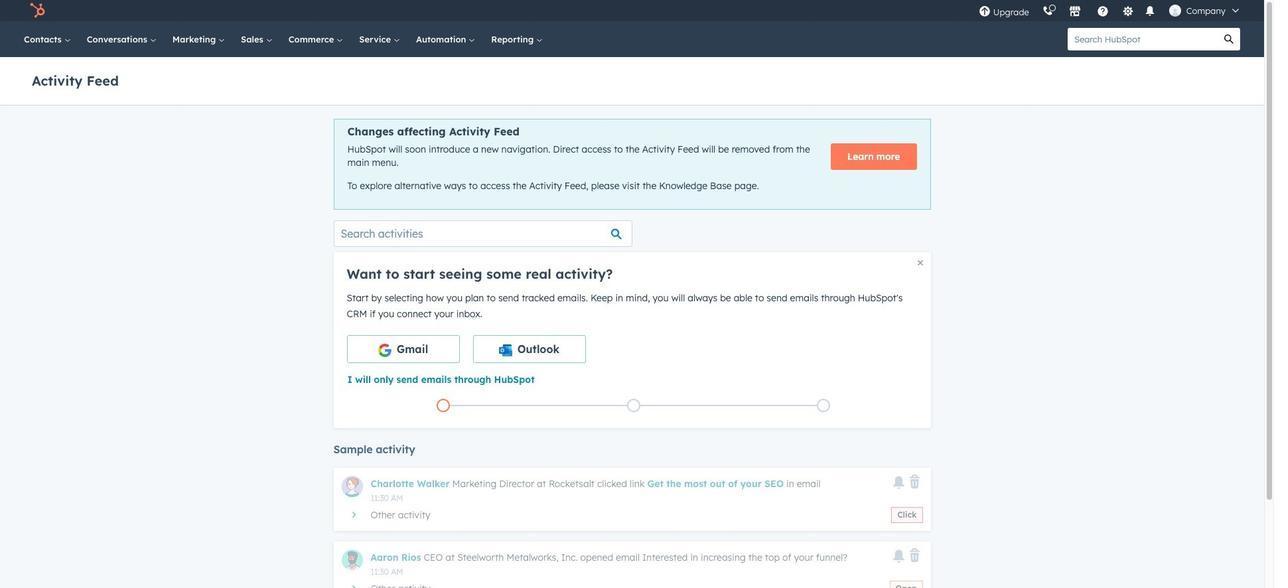 Task type: describe. For each thing, give the bounding box(es) containing it.
marketplaces image
[[1069, 6, 1081, 18]]

Search HubSpot search field
[[1068, 28, 1218, 50]]



Task type: vqa. For each thing, say whether or not it's contained in the screenshot.
Close icon
yes



Task type: locate. For each thing, give the bounding box(es) containing it.
menu
[[972, 0, 1248, 21]]

jacob simon image
[[1169, 5, 1181, 17]]

None checkbox
[[347, 335, 460, 363], [473, 335, 586, 363], [347, 335, 460, 363], [473, 335, 586, 363]]

list
[[348, 396, 919, 415]]

onboarding.steps.sendtrackedemailingmail.title image
[[630, 402, 637, 410]]

onboarding.steps.finalstep.title image
[[820, 402, 827, 410]]

close image
[[918, 260, 923, 265]]

Search activities search field
[[334, 220, 632, 247]]



